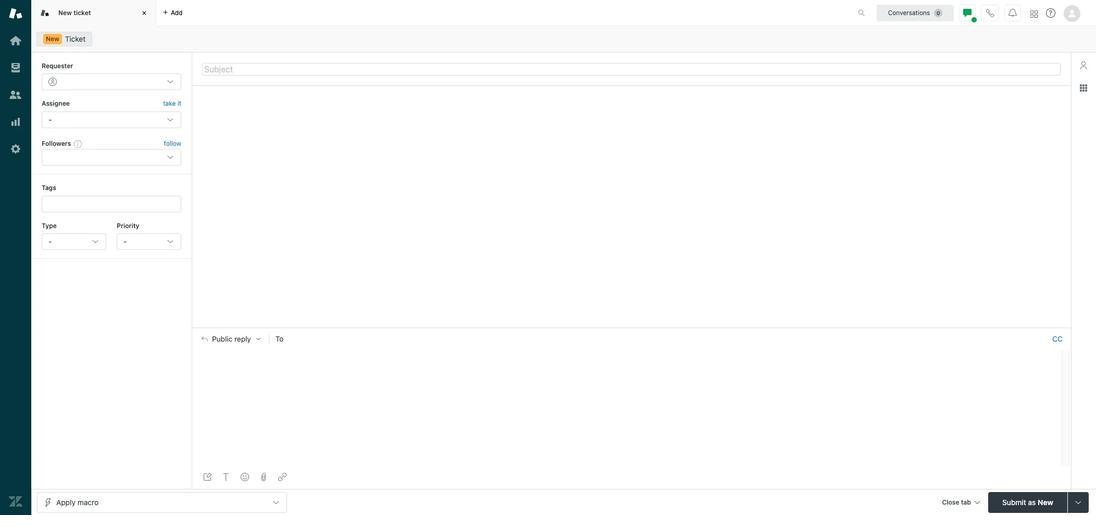 Task type: vqa. For each thing, say whether or not it's contained in the screenshot.
the left - popup button
yes



Task type: locate. For each thing, give the bounding box(es) containing it.
follow
[[164, 140, 181, 148]]

1 - button from the left
[[42, 234, 106, 250]]

new for new
[[46, 35, 59, 43]]

- down the priority
[[124, 237, 127, 246]]

admin image
[[9, 142, 22, 156]]

tab
[[962, 499, 972, 506]]

priority
[[117, 222, 139, 230]]

new ticket tab
[[31, 0, 156, 26]]

add
[[171, 9, 183, 16]]

ticket
[[65, 34, 86, 43]]

assignee
[[42, 100, 70, 108]]

- button for type
[[42, 234, 106, 250]]

0 vertical spatial new
[[58, 9, 72, 17]]

- for priority
[[124, 237, 127, 246]]

reporting image
[[9, 115, 22, 129]]

- button
[[42, 234, 106, 250], [117, 234, 181, 250]]

- button down type
[[42, 234, 106, 250]]

format text image
[[222, 473, 230, 482]]

0 horizontal spatial - button
[[42, 234, 106, 250]]

ticket
[[74, 9, 91, 17]]

Tags field
[[50, 199, 172, 209]]

- inside 'assignee' element
[[48, 115, 52, 124]]

as
[[1029, 498, 1036, 507]]

main element
[[0, 0, 31, 516]]

2 - button from the left
[[117, 234, 181, 250]]

customer context image
[[1080, 61, 1088, 69]]

-
[[48, 115, 52, 124], [48, 237, 52, 246], [124, 237, 127, 246]]

- for type
[[48, 237, 52, 246]]

to
[[276, 335, 284, 344]]

take it
[[163, 100, 181, 108]]

- down 'assignee'
[[48, 115, 52, 124]]

views image
[[9, 61, 22, 75]]

notifications image
[[1009, 9, 1018, 17]]

get help image
[[1047, 8, 1056, 18]]

close
[[943, 499, 960, 506]]

new
[[58, 9, 72, 17], [46, 35, 59, 43], [1038, 498, 1054, 507]]

add button
[[156, 0, 189, 26]]

1 vertical spatial new
[[46, 35, 59, 43]]

new ticket
[[58, 9, 91, 17]]

button displays agent's chat status as online. image
[[964, 9, 972, 17]]

1 horizontal spatial - button
[[117, 234, 181, 250]]

close tab button
[[938, 492, 985, 515]]

- down type
[[48, 237, 52, 246]]

tabs tab list
[[31, 0, 848, 26]]

new inside 'tab'
[[58, 9, 72, 17]]

new inside secondary "element"
[[46, 35, 59, 43]]

Subject field
[[202, 63, 1061, 75]]

type
[[42, 222, 57, 230]]

draft mode image
[[203, 473, 212, 482]]

- button down the priority
[[117, 234, 181, 250]]



Task type: describe. For each thing, give the bounding box(es) containing it.
followers
[[42, 140, 71, 147]]

requester element
[[42, 74, 181, 90]]

info on adding followers image
[[74, 140, 82, 148]]

cc
[[1053, 335, 1063, 344]]

zendesk image
[[9, 495, 22, 509]]

public reply
[[212, 335, 251, 344]]

conversations button
[[877, 4, 955, 21]]

- button for priority
[[117, 234, 181, 250]]

followers element
[[42, 149, 181, 166]]

assignee element
[[42, 111, 181, 128]]

reply
[[235, 335, 251, 344]]

zendesk support image
[[9, 7, 22, 20]]

submit as new
[[1003, 498, 1054, 507]]

close image
[[139, 8, 150, 18]]

take it button
[[163, 99, 181, 109]]

add link (cmd k) image
[[278, 473, 287, 482]]

apply macro
[[56, 498, 99, 507]]

secondary element
[[31, 29, 1097, 50]]

apply
[[56, 498, 76, 507]]

new for new ticket
[[58, 9, 72, 17]]

macro
[[78, 498, 99, 507]]

apps image
[[1080, 84, 1088, 92]]

insert emojis image
[[241, 473, 249, 482]]

2 vertical spatial new
[[1038, 498, 1054, 507]]

minimize composer image
[[628, 324, 636, 332]]

displays possible ticket submission types image
[[1075, 499, 1083, 507]]

public
[[212, 335, 233, 344]]

tags
[[42, 184, 56, 192]]

conversations
[[889, 9, 931, 16]]

submit
[[1003, 498, 1027, 507]]

cc button
[[1053, 335, 1063, 344]]

public reply button
[[192, 329, 269, 351]]

follow button
[[164, 139, 181, 149]]

requester
[[42, 62, 73, 70]]

zendesk products image
[[1031, 10, 1038, 17]]

customers image
[[9, 88, 22, 102]]

add attachment image
[[260, 473, 268, 482]]

close tab
[[943, 499, 972, 506]]

it
[[178, 100, 181, 108]]

take
[[163, 100, 176, 108]]

get started image
[[9, 34, 22, 47]]



